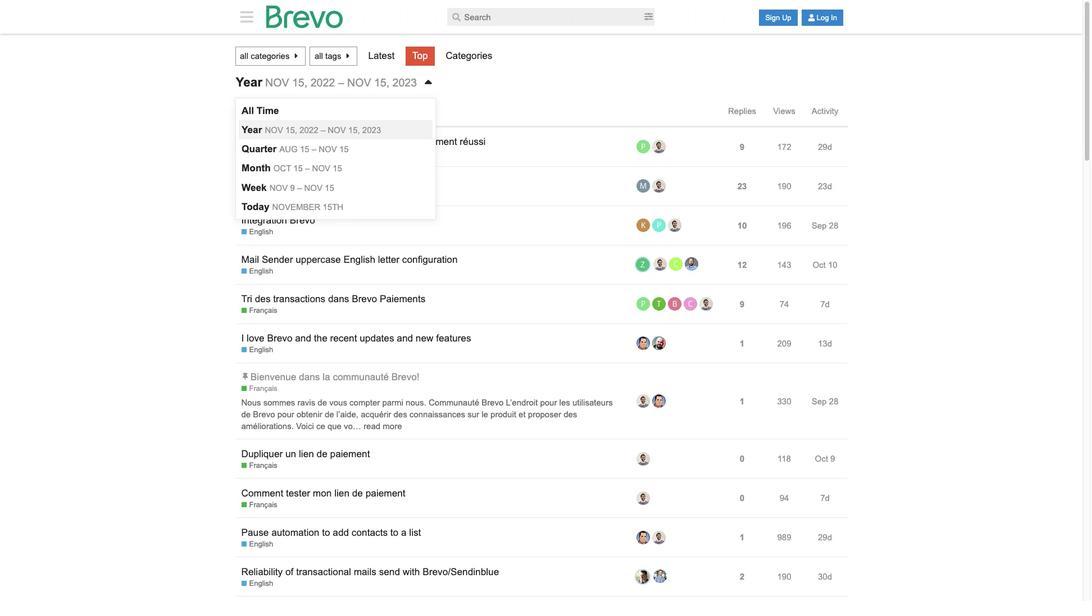 Task type: vqa. For each thing, say whether or not it's contained in the screenshot.


Task type: locate. For each thing, give the bounding box(es) containing it.
paiement up contacts
[[366, 488, 406, 499]]

7d link down oct 9 link
[[818, 485, 833, 512]]

3 français from the top
[[249, 384, 277, 393]]

1 left 330
[[740, 397, 745, 406]]

7d down oct 9 link
[[821, 494, 830, 503]]

1 1 button from the top
[[737, 331, 748, 356]]

0 horizontal spatial and
[[295, 333, 311, 344]]

paiement
[[335, 136, 374, 147], [417, 136, 457, 147], [330, 448, 370, 460], [366, 488, 406, 499]]

1 button left 330
[[737, 389, 748, 414]]

reliability
[[241, 566, 283, 578]]

1 29d link from the top
[[816, 134, 835, 160]]

1 190 from the top
[[778, 181, 792, 191]]

23
[[738, 181, 747, 191]]

30d
[[818, 572, 832, 582]]

l'endroit
[[506, 398, 538, 408]]

paiement left réussi
[[417, 136, 457, 147]]

28 right 330
[[829, 397, 839, 406]]

top link
[[406, 46, 435, 65]]

mauricio - frequent poster image
[[653, 570, 667, 583]]

0 vertical spatial 0
[[740, 454, 745, 464]]

français for tri
[[249, 306, 277, 315]]

0 vertical spatial sep
[[812, 221, 827, 230]]

open advanced search image
[[645, 13, 653, 21]]

3 1 from the top
[[740, 533, 745, 543]]

0 vertical spatial oct
[[813, 260, 826, 270]]

oct right the 143
[[813, 260, 826, 270]]

0 vertical spatial 9
[[740, 142, 745, 152]]

1 1 from the top
[[740, 339, 745, 348]]

1 vertical spatial dans
[[299, 371, 320, 383]]

oct for mail sender uppercase english letter configuration
[[813, 260, 826, 270]]

lien
[[303, 136, 318, 147], [299, 448, 314, 460], [334, 488, 350, 499]]

ahudavert - frequent poster image
[[653, 258, 667, 271]]

pour up proposer
[[540, 398, 557, 408]]

english link for using sceduledat
[[241, 188, 273, 198]]

0
[[740, 454, 745, 464], [740, 494, 745, 503]]

bienvenue dans la communauté brevo!
[[251, 371, 420, 383]]

2 français link from the top
[[241, 306, 277, 316]]

5 français link from the top
[[241, 500, 277, 510]]

989
[[778, 533, 792, 543]]

2 horizontal spatial des
[[564, 410, 577, 419]]

français down tri
[[249, 306, 277, 315]]

oct right the '118' at the bottom
[[815, 454, 828, 464]]

1 vertical spatial 1
[[740, 397, 745, 406]]

letter
[[378, 254, 400, 265]]

oct 9
[[815, 454, 835, 464]]

produit
[[491, 410, 516, 419]]

english down 'love'
[[249, 346, 273, 354]]

english for love
[[249, 346, 273, 354]]

2 sep 28 from the top
[[812, 397, 839, 406]]

10 right the 143
[[828, 260, 838, 270]]

all left categories
[[240, 51, 248, 61]]

10
[[738, 221, 747, 230], [828, 260, 838, 270]]

français down dupliquer
[[249, 461, 277, 470]]

tri des transactions dans brevo paiements link
[[241, 285, 426, 313]]

0 horizontal spatial nov
[[265, 76, 289, 89]]

français for comment
[[249, 501, 277, 509]]

pln22 - original poster image
[[637, 298, 650, 311]]

français for désactiver
[[249, 149, 277, 157]]

appcrazee - most recent poster image
[[652, 395, 666, 408]]

sep 28 link up "oct 10" link
[[809, 212, 842, 239]]

all
[[240, 51, 248, 61], [315, 51, 323, 61]]

29d link for pause automation to add contacts to a list
[[816, 525, 835, 551]]

categories
[[251, 51, 290, 61]]

0 left the '118' at the bottom
[[740, 454, 745, 464]]

0 vertical spatial 1
[[740, 339, 745, 348]]

des down parmi
[[394, 410, 407, 419]]

sender
[[262, 254, 293, 265]]

0 horizontal spatial dans
[[299, 371, 320, 383]]

après
[[377, 136, 401, 147]]

1 left '209'
[[740, 339, 745, 348]]

0 vertical spatial sep 28 link
[[809, 212, 842, 239]]

un right the désactiver
[[290, 136, 301, 147]]

1 vertical spatial 9
[[740, 299, 745, 309]]

10 down 23 button
[[738, 221, 747, 230]]

9 down 12 button
[[740, 299, 745, 309]]

2 29d from the top
[[818, 533, 832, 543]]

0 vertical spatial lien
[[303, 136, 318, 147]]

1 vertical spatial 9 button
[[737, 292, 748, 317]]

0 for comment tester mon lien de paiement
[[740, 494, 745, 503]]

1 vertical spatial 29d link
[[816, 525, 835, 551]]

english link for i love brevo and the recent updates and new features
[[241, 345, 273, 356]]

0 vertical spatial 9 button
[[737, 134, 748, 160]]

0 button left 94
[[737, 486, 748, 511]]

0 vertical spatial 7d link
[[818, 291, 833, 317]]

2 nov from the left
[[347, 76, 371, 89]]

more
[[383, 422, 402, 431]]

3 1 button from the top
[[737, 525, 748, 550]]

1 7d from the top
[[821, 299, 830, 309]]

ahudavert - most recent poster image
[[652, 140, 666, 154], [652, 179, 666, 193], [699, 298, 713, 311], [652, 531, 666, 545]]

1 vertical spatial lien
[[299, 448, 314, 460]]

Search text field
[[447, 8, 643, 26]]

9 button for tri des transactions dans brevo paiements
[[737, 292, 748, 317]]

9 right the '118' at the bottom
[[831, 454, 835, 464]]

4 français link from the top
[[241, 461, 277, 471]]

1 vertical spatial 28
[[829, 397, 839, 406]]

7d for comment tester mon lien de paiement
[[821, 494, 830, 503]]

0 horizontal spatial to
[[322, 527, 330, 538]]

29d link for désactiver un lien de paiement après un paiement réussi
[[816, 134, 835, 160]]

0 vertical spatial 29d link
[[816, 134, 835, 160]]

2 sep 28 link from the top
[[809, 388, 842, 415]]

0 vertical spatial 29d
[[818, 142, 832, 152]]

2 7d link from the top
[[818, 485, 833, 512]]

lien right mon
[[334, 488, 350, 499]]

28 up "oct 10" link
[[829, 221, 839, 230]]

pause automation to add contacts to a list
[[241, 527, 421, 538]]

2 sep from the top
[[812, 397, 827, 406]]

1 vertical spatial pour
[[277, 410, 294, 419]]

la
[[323, 371, 330, 383]]

un
[[290, 136, 301, 147], [404, 136, 415, 147], [286, 448, 296, 460]]

français link down tri
[[241, 306, 277, 316]]

1 horizontal spatial pour
[[540, 398, 557, 408]]

with
[[403, 566, 420, 578]]

ahudavert - most recent poster image for using sceduledat
[[652, 179, 666, 193]]

190
[[778, 181, 792, 191], [778, 572, 792, 582]]

4 english link from the top
[[241, 345, 273, 356]]

all left tags
[[315, 51, 323, 61]]

new
[[416, 333, 434, 344]]

1 français from the top
[[249, 149, 277, 157]]

des
[[255, 293, 271, 305], [394, 410, 407, 419], [564, 410, 577, 419]]

english down integration at the top left
[[249, 228, 273, 236]]

ahudavert - most recent poster image for pause automation to add contacts to a list
[[652, 531, 666, 545]]

1 français link from the top
[[241, 148, 277, 159]]

190 for using sceduledat
[[778, 181, 792, 191]]

dule - frequent poster image
[[685, 258, 698, 271]]

29d for désactiver un lien de paiement après un paiement réussi
[[818, 142, 832, 152]]

français link down the désactiver
[[241, 148, 277, 159]]

updates
[[360, 333, 394, 344]]

voici
[[296, 422, 314, 431]]

2 15, from the left
[[374, 76, 390, 89]]

all for all categories
[[240, 51, 248, 61]]

que
[[328, 422, 342, 431]]

9 button down 12 button
[[737, 292, 748, 317]]

1 29d from the top
[[818, 142, 832, 152]]

sep right 330
[[812, 397, 827, 406]]

pour down sommes at bottom
[[277, 410, 294, 419]]

0 horizontal spatial des
[[255, 293, 271, 305]]

1 horizontal spatial 15,
[[374, 76, 390, 89]]

1 up 2
[[740, 533, 745, 543]]

1 sep 28 from the top
[[812, 221, 839, 230]]

1 horizontal spatial and
[[397, 333, 413, 344]]

7d for tri des transactions dans brevo paiements
[[821, 299, 830, 309]]

radio item
[[239, 101, 433, 120], [239, 120, 433, 140], [239, 140, 433, 159], [239, 159, 433, 178], [239, 178, 433, 197], [239, 197, 433, 216]]

29d down activity button
[[818, 142, 832, 152]]

des right tri
[[255, 293, 271, 305]]

0 horizontal spatial pour
[[277, 410, 294, 419]]

1 vertical spatial sep
[[812, 397, 827, 406]]

10 inside button
[[738, 221, 747, 230]]

1 vertical spatial 0 button
[[737, 486, 748, 511]]

dans left la
[[299, 371, 320, 383]]

brevo up améliorations.
[[253, 410, 275, 419]]

year
[[236, 75, 263, 89]]

1 button up 2
[[737, 525, 748, 550]]

menu
[[236, 98, 435, 219]]

log in
[[817, 13, 837, 22]]

1 vertical spatial oct
[[815, 454, 828, 464]]

1 vertical spatial 0
[[740, 494, 745, 503]]

activity button
[[806, 96, 848, 127]]

sep 28 link right 330
[[809, 388, 842, 415]]

2 radio item from the top
[[239, 120, 433, 140]]

sep 28 right 330
[[812, 397, 839, 406]]

français link down comment
[[241, 500, 277, 510]]

29d link down activity button
[[816, 134, 835, 160]]

lien up sceduledat
[[303, 136, 318, 147]]

0 horizontal spatial 15,
[[292, 76, 308, 89]]

lien down voici
[[299, 448, 314, 460]]

english down reliability
[[249, 579, 273, 588]]

190 down the 172
[[778, 181, 792, 191]]

9 down replies 'button'
[[740, 142, 745, 152]]

ahudavert - most recent poster image right pln22 - original poster icon
[[652, 140, 666, 154]]

blandine - frequent poster image
[[668, 298, 681, 311]]

english link down 'love'
[[241, 345, 273, 356]]

0 vertical spatial 1 button
[[737, 331, 748, 356]]

paiements
[[380, 293, 426, 305]]

sep right 196
[[812, 221, 827, 230]]

29d link up the 30d
[[816, 525, 835, 551]]

english link down "using"
[[241, 188, 273, 198]]

2 français from the top
[[249, 306, 277, 315]]

mon
[[313, 488, 332, 499]]

2 28 from the top
[[829, 397, 839, 406]]

1 all from the left
[[240, 51, 248, 61]]

2 29d link from the top
[[816, 525, 835, 551]]

2 and from the left
[[397, 333, 413, 344]]

nov down categories
[[265, 76, 289, 89]]

1 0 from the top
[[740, 454, 745, 464]]

english link down integration at the top left
[[241, 227, 273, 237]]

sep 28 link for 330
[[809, 388, 842, 415]]

des down les
[[564, 410, 577, 419]]

brevo community image
[[267, 6, 343, 28]]

replies
[[728, 106, 757, 116]]

english left the "letter"
[[344, 254, 375, 265]]

français down the désactiver
[[249, 149, 277, 157]]

nov right –
[[347, 76, 371, 89]]

2 vertical spatial 1 button
[[737, 525, 748, 550]]

1 vertical spatial 10
[[828, 260, 838, 270]]

0 vertical spatial 190
[[778, 181, 792, 191]]

29d
[[818, 142, 832, 152], [818, 533, 832, 543]]

2 0 button from the top
[[737, 486, 748, 511]]

to left a
[[391, 527, 399, 538]]

1 vertical spatial 29d
[[818, 533, 832, 543]]

paiement left après
[[335, 136, 374, 147]]

2 9 button from the top
[[737, 292, 748, 317]]

9 button down replies 'button'
[[737, 134, 748, 160]]

29d up the 30d
[[818, 533, 832, 543]]

clev - frequent poster image
[[669, 258, 683, 271]]

23d
[[818, 181, 832, 191]]

3 radio item from the top
[[239, 140, 433, 159]]

1 28 from the top
[[829, 221, 839, 230]]

english link down mail
[[241, 267, 273, 277]]

english down pause
[[249, 540, 273, 548]]

15, left the 2022
[[292, 76, 308, 89]]

–
[[338, 76, 344, 89]]

7d up 13d
[[821, 299, 830, 309]]

dans
[[328, 293, 349, 305], [299, 371, 320, 383]]

0 vertical spatial 10
[[738, 221, 747, 230]]

and left the
[[295, 333, 311, 344]]

1 sep 28 link from the top
[[809, 212, 842, 239]]

1 vertical spatial 7d
[[821, 494, 830, 503]]

2 all from the left
[[315, 51, 323, 61]]

this topic is pinned for you; it will display at the top of its category image
[[241, 373, 249, 380]]

1 sep from the top
[[812, 221, 827, 230]]

1 to from the left
[[322, 527, 330, 538]]

209
[[778, 339, 792, 348]]

1 vertical spatial 1 button
[[737, 389, 748, 414]]

read more
[[364, 422, 402, 431]]

brevo right 'love'
[[267, 333, 293, 344]]

2 english link from the top
[[241, 227, 273, 237]]

2 vertical spatial 1
[[740, 533, 745, 543]]

transactional
[[296, 566, 351, 578]]

integration brevo
[[241, 215, 315, 226]]

330
[[778, 397, 792, 406]]

search image
[[452, 13, 461, 21]]

2 0 from the top
[[740, 494, 745, 503]]

english down "using"
[[249, 188, 273, 197]]

1 vertical spatial sep 28
[[812, 397, 839, 406]]

5 français from the top
[[249, 501, 277, 509]]

1 horizontal spatial dans
[[328, 293, 349, 305]]

0 horizontal spatial 10
[[738, 221, 747, 230]]

français down bienvenue
[[249, 384, 277, 393]]

sign up button
[[759, 10, 798, 26]]

to left add
[[322, 527, 330, 538]]

2 7d from the top
[[821, 494, 830, 503]]

français down comment
[[249, 501, 277, 509]]

ahudavert - original poster image
[[637, 395, 650, 408]]

ravis
[[298, 398, 315, 408]]

kaio - original poster image
[[637, 219, 650, 232]]

7d
[[821, 299, 830, 309], [821, 494, 830, 503]]

9 button for désactiver un lien de paiement après un paiement réussi
[[737, 134, 748, 160]]

2 button
[[737, 564, 748, 590]]

transactions
[[273, 293, 326, 305]]

nous
[[241, 398, 261, 408]]

sep 28 up "oct 10" link
[[812, 221, 839, 230]]

français link up nous
[[241, 384, 277, 394]]

1 horizontal spatial to
[[391, 527, 399, 538]]

pause automation to add contacts to a list link
[[241, 519, 421, 547]]

brevo!
[[392, 371, 420, 383]]

1 15, from the left
[[292, 76, 308, 89]]

0 button left the '118' at the bottom
[[737, 446, 748, 472]]

français link for tri
[[241, 306, 277, 316]]

parmi
[[382, 398, 404, 408]]

mail sender uppercase english letter configuration
[[241, 254, 458, 265]]

1 horizontal spatial all
[[315, 51, 323, 61]]

1 horizontal spatial nov
[[347, 76, 371, 89]]

français link down dupliquer
[[241, 461, 277, 471]]

oct 9 link
[[812, 446, 838, 472]]

sign up
[[766, 13, 792, 22]]

1 vertical spatial 7d link
[[818, 485, 833, 512]]

ahudavert - most recent poster image right appcrazee - original poster image
[[652, 531, 666, 545]]

0 vertical spatial 0 button
[[737, 446, 748, 472]]

7d link up 13d
[[818, 291, 833, 317]]

0 vertical spatial 28
[[829, 221, 839, 230]]

english down mail
[[249, 267, 273, 276]]

5 english link from the top
[[241, 539, 273, 550]]

1 vertical spatial sep 28 link
[[809, 388, 842, 415]]

1 english link from the top
[[241, 188, 273, 198]]

un right dupliquer
[[286, 448, 296, 460]]

ahudavert - most recent poster image right mrw02536 - original poster icon at the right
[[652, 179, 666, 193]]

6 english link from the top
[[241, 579, 273, 589]]

1 0 button from the top
[[737, 446, 748, 472]]

3 english link from the top
[[241, 267, 273, 277]]

english link down pause
[[241, 539, 273, 550]]

english link down reliability
[[241, 579, 273, 589]]

12 button
[[735, 252, 750, 278]]

1 button left '209'
[[737, 331, 748, 356]]

english link for integration brevo
[[241, 227, 273, 237]]

brevo
[[290, 215, 315, 226], [352, 293, 377, 305], [267, 333, 293, 344], [482, 398, 504, 408], [253, 410, 275, 419]]

0 left 94
[[740, 494, 745, 503]]

0 horizontal spatial all
[[240, 51, 248, 61]]

dans right transactions
[[328, 293, 349, 305]]

190 for reliability of transactional mails send with brevo/sendinblue
[[778, 572, 792, 582]]

top
[[412, 50, 428, 61]]

and left the new
[[397, 333, 413, 344]]

english link for pause automation to add contacts to a list
[[241, 539, 273, 550]]

0 vertical spatial 7d
[[821, 299, 830, 309]]

0 vertical spatial sep 28
[[812, 221, 839, 230]]

recent
[[330, 333, 357, 344]]

français link
[[241, 148, 277, 159], [241, 306, 277, 316], [241, 384, 277, 394], [241, 461, 277, 471], [241, 500, 277, 510]]

4 français from the top
[[249, 461, 277, 470]]

obtenir
[[297, 410, 322, 419]]

3 français link from the top
[[241, 384, 277, 394]]

7d link for tri des transactions dans brevo paiements
[[818, 291, 833, 317]]

1 7d link from the top
[[818, 291, 833, 317]]

un for désactiver un lien de paiement après un paiement réussi
[[290, 136, 301, 147]]

190 down 989 at the right
[[778, 572, 792, 582]]

2 190 from the top
[[778, 572, 792, 582]]

vo…
[[344, 422, 361, 431]]

thierry - frequent poster image
[[652, 298, 666, 311]]

1 horizontal spatial 10
[[828, 260, 838, 270]]

15, left 2023
[[374, 76, 390, 89]]

i
[[241, 333, 244, 344]]

categories link
[[439, 46, 499, 65]]

ahudavert - original poster, most recent poster image
[[637, 492, 650, 505]]

english for sender
[[249, 267, 273, 276]]

1 9 button from the top
[[737, 134, 748, 160]]

28
[[829, 221, 839, 230], [829, 397, 839, 406]]

1 vertical spatial 190
[[778, 572, 792, 582]]



Task type: describe. For each thing, give the bounding box(es) containing it.
sign
[[766, 13, 780, 22]]

pause
[[241, 527, 269, 538]]

désactiver un lien de paiement après un paiement réussi
[[241, 136, 486, 147]]

28 for 196
[[829, 221, 839, 230]]

ahudavert - most recent poster image right cecile_nvm - frequent poster "image"
[[699, 298, 713, 311]]

dupliquer un lien de paiement
[[241, 448, 370, 460]]

français for dupliquer
[[249, 461, 277, 470]]

log
[[817, 13, 829, 22]]

0 button for comment tester mon lien de paiement
[[737, 486, 748, 511]]

show sidebar image
[[237, 9, 256, 24]]

mails
[[354, 566, 376, 578]]

oct 10 link
[[810, 252, 841, 278]]

nous.
[[406, 398, 426, 408]]

comment
[[241, 488, 283, 499]]

sur
[[468, 410, 479, 419]]

sep 28 for 196
[[812, 221, 839, 230]]

un for dupliquer un lien de paiement
[[286, 448, 296, 460]]

acquérir
[[361, 410, 391, 419]]

français link for comment
[[241, 500, 277, 510]]

6 radio item from the top
[[239, 197, 433, 216]]

all for all tags
[[315, 51, 323, 61]]

english inside 'using sceduledat english'
[[249, 188, 273, 197]]

brevo up le
[[482, 398, 504, 408]]

sylvain - most recent poster image
[[652, 337, 666, 350]]

tri des transactions dans brevo paiements
[[241, 293, 426, 305]]

2 vertical spatial 9
[[831, 454, 835, 464]]

172
[[778, 142, 792, 152]]

tri
[[241, 293, 252, 305]]

1 and from the left
[[295, 333, 311, 344]]

français link for dupliquer
[[241, 461, 277, 471]]

4 radio item from the top
[[239, 159, 433, 178]]

améliorations.
[[241, 422, 294, 431]]

the
[[314, 333, 328, 344]]

1 button for i love brevo and the recent updates and new features
[[737, 331, 748, 356]]

23d link
[[816, 173, 835, 199]]

français link for désactiver
[[241, 148, 277, 159]]

désactiver un lien de paiement après un paiement réussi link
[[241, 128, 486, 156]]

sceduledat
[[269, 175, 318, 187]]

lien for désactiver
[[303, 136, 318, 147]]

12
[[738, 260, 747, 270]]

vous
[[329, 398, 347, 408]]

sommes
[[263, 398, 295, 408]]

oct for dupliquer un lien de paiement
[[815, 454, 828, 464]]

sep for 196
[[812, 221, 827, 230]]

comment tester mon lien de paiement
[[241, 488, 406, 499]]

brevo right integration at the top left
[[290, 215, 315, 226]]

latest
[[368, 50, 395, 61]]

features
[[436, 333, 471, 344]]

bienvenue dans la communauté brevo! link
[[251, 363, 420, 391]]

reliability of transactional mails send with brevo/sendinblue link
[[241, 558, 499, 586]]

ce
[[316, 422, 325, 431]]

english link for reliability of transactional mails send with brevo/sendinblue
[[241, 579, 273, 589]]

2 to from the left
[[391, 527, 399, 538]]

posters element
[[634, 96, 721, 127]]

1 radio item from the top
[[239, 101, 433, 120]]

appcrazee - original poster image
[[637, 531, 650, 545]]

proposer
[[528, 410, 561, 419]]

english for automation
[[249, 540, 273, 548]]

brevo/sendinblue
[[423, 566, 499, 578]]

1 for pause automation to add contacts to a list
[[740, 533, 745, 543]]

1 horizontal spatial des
[[394, 410, 407, 419]]

nous sommes ravis de vous compter parmi nous.   communauté brevo l'endroit pour les utilisateurs de brevo pour obtenir de l'aide, acquérir des connaissances sur le produit et proposer des améliorations.   voici ce que vo…
[[241, 398, 613, 431]]

automation
[[272, 527, 319, 538]]

les
[[560, 398, 570, 408]]

user image
[[808, 14, 815, 21]]

reliability of transactional mails send with brevo/sendinblue
[[241, 566, 499, 578]]

5 radio item from the top
[[239, 178, 433, 197]]

désactiver
[[241, 136, 287, 147]]

zach - original poster, most recent poster image
[[635, 258, 650, 272]]

replies button
[[721, 96, 764, 127]]

send
[[379, 566, 400, 578]]

i love brevo and the recent updates and new features
[[241, 333, 471, 344]]

2 1 from the top
[[740, 397, 745, 406]]

0 button for dupliquer un lien de paiement
[[737, 446, 748, 472]]

communauté
[[333, 371, 389, 383]]

2 vertical spatial lien
[[334, 488, 350, 499]]

9 for désactiver un lien de paiement après un paiement réussi
[[740, 142, 745, 152]]

topic
[[241, 106, 261, 116]]

0 for dupliquer un lien de paiement
[[740, 454, 745, 464]]

list
[[409, 527, 421, 538]]

mail sender uppercase english letter configuration link
[[241, 246, 458, 274]]

74
[[780, 299, 789, 309]]

categories
[[446, 50, 493, 61]]

un right après
[[404, 136, 415, 147]]

le
[[482, 410, 488, 419]]

read
[[364, 422, 381, 431]]

29d for pause automation to add contacts to a list
[[818, 533, 832, 543]]

i love brevo and the recent updates and new features link
[[241, 324, 471, 352]]

lien for dupliquer
[[299, 448, 314, 460]]

30d link
[[816, 564, 835, 590]]

compter
[[350, 398, 380, 408]]

appcrazee - original poster image
[[637, 337, 650, 350]]

english inside "mail sender uppercase english letter configuration" "link"
[[344, 254, 375, 265]]

ahudavert - most recent poster image for désactiver un lien de paiement après un paiement réussi
[[652, 140, 666, 154]]

love
[[247, 333, 265, 344]]

bienvenue
[[251, 371, 296, 383]]

1 nov from the left
[[265, 76, 289, 89]]

plamen - frequent poster image
[[652, 219, 666, 232]]

0 vertical spatial dans
[[328, 293, 349, 305]]

brevo left paiements
[[352, 293, 377, 305]]

up
[[782, 13, 792, 22]]

9 for tri des transactions dans brevo paiements
[[740, 299, 745, 309]]

mrw02536 - original poster image
[[637, 179, 650, 193]]

juvojustin - original poster, most recent poster image
[[635, 570, 650, 584]]

add
[[333, 527, 349, 538]]

0 vertical spatial pour
[[540, 398, 557, 408]]

sep 28 link for 196
[[809, 212, 842, 239]]

10 button
[[735, 213, 750, 238]]

28 for 330
[[829, 397, 839, 406]]

using sceduledat english
[[241, 175, 318, 197]]

tester
[[286, 488, 310, 499]]

using
[[241, 175, 266, 187]]

connaissances
[[410, 410, 465, 419]]

ahudavert - original poster, most recent poster image
[[637, 452, 650, 466]]

paiement down vo…
[[330, 448, 370, 460]]

118
[[778, 454, 791, 464]]

1 button for pause automation to add contacts to a list
[[737, 525, 748, 550]]

configuration
[[402, 254, 458, 265]]

et
[[519, 410, 526, 419]]

sep for 330
[[812, 397, 827, 406]]

pln22 - original poster image
[[637, 140, 650, 154]]

2
[[740, 572, 745, 582]]

2023
[[393, 76, 417, 89]]

english for of
[[249, 579, 273, 588]]

l'aide,
[[337, 410, 359, 419]]

1 for i love brevo and the recent updates and new features
[[740, 339, 745, 348]]

all categories
[[240, 51, 290, 61]]

ahudavert - most recent poster image
[[668, 219, 681, 232]]

sep 28 for 330
[[812, 397, 839, 406]]

réussi
[[460, 136, 486, 147]]

latest link
[[362, 46, 401, 65]]

utilisateurs
[[573, 398, 613, 408]]

cecile_nvm - frequent poster image
[[684, 298, 697, 311]]

2 1 button from the top
[[737, 389, 748, 414]]

uppercase
[[296, 254, 341, 265]]

oct 10
[[813, 260, 838, 270]]

13d
[[818, 339, 832, 348]]

english link for mail sender uppercase english letter configuration
[[241, 267, 273, 277]]

7d link for comment tester mon lien de paiement
[[818, 485, 833, 512]]

english for brevo
[[249, 228, 273, 236]]

94
[[780, 494, 789, 503]]

year nov 15, 2022 – nov 15, 2023
[[236, 75, 417, 89]]



